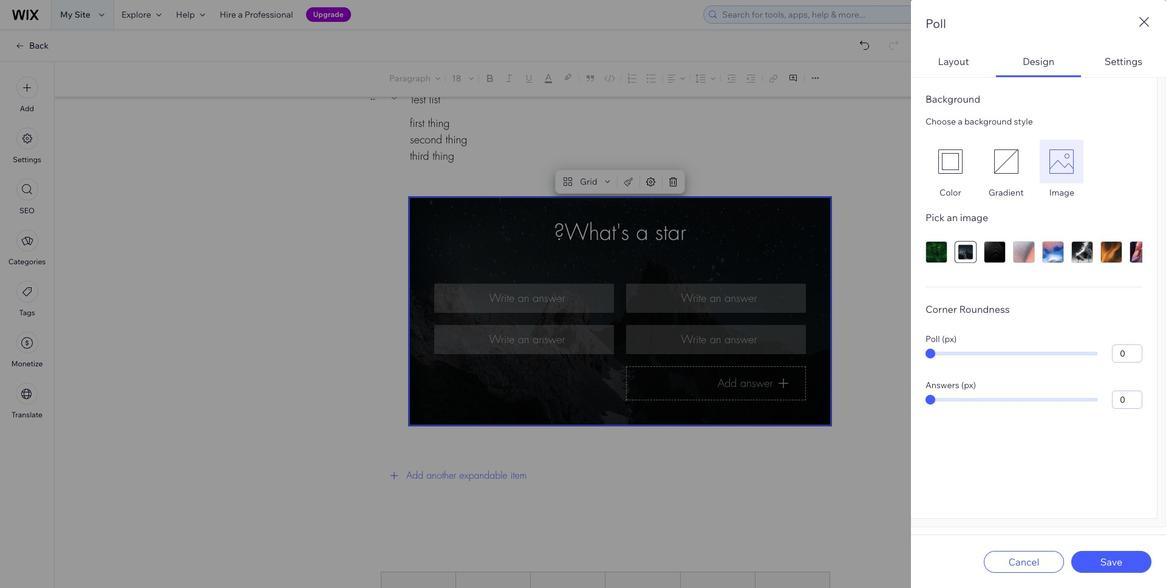 Task type: vqa. For each thing, say whether or not it's contained in the screenshot.
bottommost the 'Settings'
yes



Task type: describe. For each thing, give the bounding box(es) containing it.
add another expandable item
[[407, 469, 527, 482]]

notes
[[1116, 74, 1139, 85]]

first
[[410, 116, 425, 130]]

hire
[[220, 9, 236, 20]]

grid
[[580, 176, 598, 187]]

another
[[427, 469, 457, 482]]

second
[[410, 132, 442, 146]]

help button
[[169, 0, 213, 29]]

save
[[1101, 556, 1123, 568]]

add for add another expandable item
[[407, 469, 424, 482]]

grid button
[[558, 173, 615, 190]]

background
[[965, 116, 1013, 127]]

back button
[[15, 40, 49, 51]]

roundness
[[960, 303, 1010, 315]]

add another expandable item button
[[381, 461, 831, 491]]

categories button
[[8, 230, 46, 266]]

gradient
[[989, 187, 1024, 198]]

tags button
[[16, 281, 38, 317]]

pick an image
[[926, 211, 989, 224]]

item
[[511, 469, 527, 482]]

upgrade button
[[306, 7, 351, 22]]

choose
[[926, 116, 956, 127]]

layout
[[939, 55, 969, 67]]

corner
[[926, 303, 958, 315]]

design tab panel
[[911, 77, 1167, 527]]

list box inside design tab panel
[[926, 140, 1143, 198]]

menu containing add
[[0, 69, 54, 427]]

image
[[1050, 187, 1075, 198]]

tags
[[19, 308, 35, 317]]

background
[[926, 93, 981, 105]]

2 vertical spatial thing
[[433, 149, 455, 163]]

test
[[410, 92, 426, 106]]

poll for poll
[[926, 16, 947, 31]]

add for add
[[20, 104, 34, 113]]

(px) for answers (px)
[[962, 380, 977, 391]]

color
[[940, 187, 962, 198]]

0 vertical spatial thing
[[428, 116, 450, 130]]

choose a background style
[[926, 116, 1033, 127]]

a for professional
[[238, 9, 243, 20]]

cancel
[[1009, 556, 1040, 568]]

1 vertical spatial settings button
[[13, 128, 41, 164]]

categories
[[8, 257, 46, 266]]

0 vertical spatial settings
[[1105, 55, 1143, 67]]

answers (px)
[[926, 380, 977, 391]]

layout button
[[911, 47, 997, 77]]



Task type: locate. For each thing, give the bounding box(es) containing it.
0 vertical spatial (px)
[[942, 334, 957, 345]]

professional
[[245, 9, 293, 20]]

style
[[1014, 116, 1033, 127]]

monetize button
[[11, 332, 43, 368]]

add inside menu
[[20, 104, 34, 113]]

expandable
[[460, 469, 508, 482]]

upgrade
[[313, 10, 344, 19]]

poll inside design tab panel
[[926, 334, 940, 345]]

1 vertical spatial add
[[407, 469, 424, 482]]

design button
[[997, 47, 1082, 77]]

thing up second
[[428, 116, 450, 130]]

list
[[429, 92, 440, 106]]

1 vertical spatial (px)
[[962, 380, 977, 391]]

thing
[[428, 116, 450, 130], [446, 132, 468, 146], [433, 149, 455, 163]]

0 vertical spatial poll
[[926, 16, 947, 31]]

hire a professional link
[[213, 0, 300, 29]]

add
[[20, 104, 34, 113], [407, 469, 424, 482]]

paragraph button
[[387, 70, 443, 87]]

0 horizontal spatial settings
[[13, 155, 41, 164]]

notes button
[[1094, 71, 1143, 87]]

0 horizontal spatial settings button
[[13, 128, 41, 164]]

explore
[[121, 9, 151, 20]]

1 horizontal spatial add
[[407, 469, 424, 482]]

paragraph
[[390, 73, 431, 84]]

settings
[[1105, 55, 1143, 67], [13, 155, 41, 164]]

my site
[[60, 9, 90, 20]]

1 vertical spatial a
[[958, 116, 963, 127]]

design
[[1023, 55, 1055, 67]]

image
[[961, 211, 989, 224]]

pick
[[926, 211, 945, 224]]

settings inside menu
[[13, 155, 41, 164]]

0 vertical spatial settings button
[[1082, 47, 1167, 77]]

Search for tools, apps, help & more... field
[[719, 6, 1000, 23]]

0 horizontal spatial a
[[238, 9, 243, 20]]

tab list
[[911, 47, 1167, 527]]

(px) down corner
[[942, 334, 957, 345]]

add button
[[16, 77, 38, 113]]

seo
[[19, 206, 35, 215]]

0 vertical spatial a
[[238, 9, 243, 20]]

(px) right 'answers'
[[962, 380, 977, 391]]

list box containing color
[[926, 140, 1143, 198]]

(px)
[[942, 334, 957, 345], [962, 380, 977, 391]]

tab list containing layout
[[911, 47, 1167, 527]]

settings button
[[1082, 47, 1167, 77], [13, 128, 41, 164]]

a inside design tab panel
[[958, 116, 963, 127]]

poll up layout
[[926, 16, 947, 31]]

settings up seo button at top left
[[13, 155, 41, 164]]

poll for poll (px)
[[926, 334, 940, 345]]

back
[[29, 40, 49, 51]]

poll (px)
[[926, 334, 957, 345]]

a for background
[[958, 116, 963, 127]]

an
[[947, 211, 958, 224]]

None range field
[[926, 352, 1098, 355], [926, 398, 1098, 402], [926, 352, 1098, 355], [926, 398, 1098, 402]]

1 vertical spatial settings
[[13, 155, 41, 164]]

translate button
[[12, 383, 43, 419]]

settings up notes
[[1105, 55, 1143, 67]]

0 vertical spatial add
[[20, 104, 34, 113]]

1 horizontal spatial settings
[[1105, 55, 1143, 67]]

1 horizontal spatial (px)
[[962, 380, 977, 391]]

1 horizontal spatial settings button
[[1082, 47, 1167, 77]]

0 horizontal spatial add
[[20, 104, 34, 113]]

first thing second thing third thing
[[410, 116, 468, 163]]

a right choose
[[958, 116, 963, 127]]

0 horizontal spatial (px)
[[942, 334, 957, 345]]

thing right second
[[446, 132, 468, 146]]

1 horizontal spatial a
[[958, 116, 963, 127]]

1 vertical spatial thing
[[446, 132, 468, 146]]

2 poll from the top
[[926, 334, 940, 345]]

a right hire
[[238, 9, 243, 20]]

menu
[[0, 69, 54, 427]]

list box
[[926, 140, 1143, 198]]

hire a professional
[[220, 9, 293, 20]]

my
[[60, 9, 73, 20]]

1 poll from the top
[[926, 16, 947, 31]]

corner roundness
[[926, 303, 1010, 315]]

seo button
[[16, 179, 38, 215]]

translate
[[12, 410, 43, 419]]

a
[[238, 9, 243, 20], [958, 116, 963, 127]]

answers
[[926, 380, 960, 391]]

1 vertical spatial poll
[[926, 334, 940, 345]]

(px) for poll (px)
[[942, 334, 957, 345]]

cancel button
[[984, 551, 1065, 573]]

poll
[[926, 16, 947, 31], [926, 334, 940, 345]]

third
[[410, 149, 429, 163]]

save button
[[1072, 551, 1152, 573]]

monetize
[[11, 359, 43, 368]]

poll down corner
[[926, 334, 940, 345]]

test list
[[410, 92, 440, 106]]

None number field
[[1113, 345, 1143, 363], [1113, 391, 1143, 409], [1113, 345, 1143, 363], [1113, 391, 1143, 409]]

help
[[176, 9, 195, 20]]

thing right third
[[433, 149, 455, 163]]

site
[[75, 9, 90, 20]]



